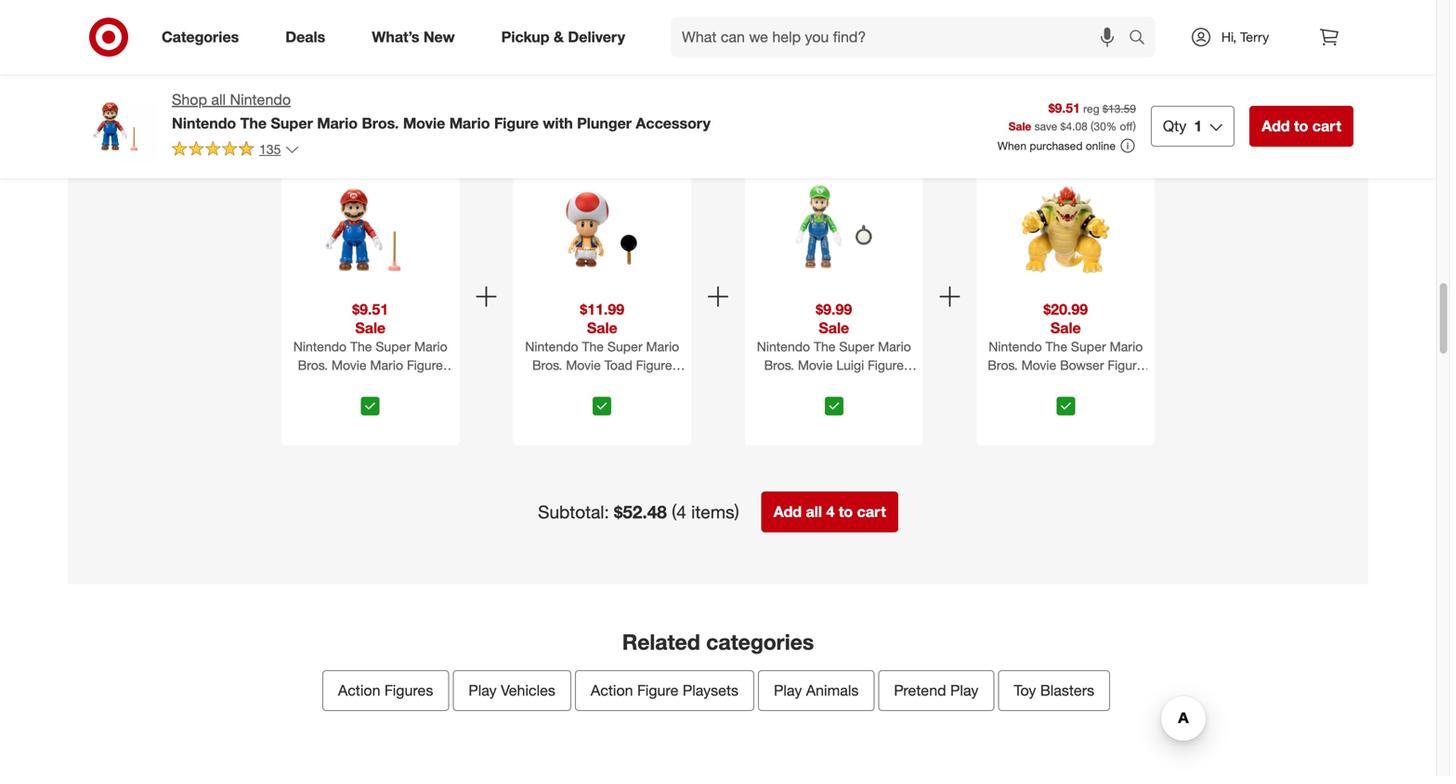 Task type: locate. For each thing, give the bounding box(es) containing it.
nintendo inside $20.99 sale nintendo the super mario bros. movie bowser figure with fire breathing effect
[[989, 338, 1042, 355]]

hi, terry
[[1221, 29, 1269, 45]]

when purchased online
[[998, 139, 1116, 153]]

0 vertical spatial all
[[211, 91, 226, 109]]

the inside $20.99 sale nintendo the super mario bros. movie bowser figure with fire breathing effect
[[1045, 338, 1067, 355]]

1 vertical spatial cart
[[857, 503, 886, 521]]

nintendo the super mario bros. movie toad figure with frying pan accessory image
[[539, 167, 665, 293]]

subtotal:
[[538, 501, 609, 523]]

$9.51 reg $13.59 sale save $ 4.08 ( 30 % off )
[[1009, 100, 1136, 133]]

0 horizontal spatial cart
[[857, 503, 886, 521]]

0 vertical spatial $9.51
[[1048, 100, 1080, 116]]

1 vertical spatial add
[[774, 503, 802, 521]]

with inside $9.99 sale nintendo the super mario bros. movie luigi figure with flashlight accessory
[[760, 376, 784, 392]]

the inside $11.99 sale nintendo the super mario bros. movie toad figure with frying pan accessory
[[582, 338, 604, 355]]

all inside shop all nintendo nintendo the super mario bros. movie mario figure with plunger accessory
[[211, 91, 226, 109]]

image of nintendo the super mario bros. movie mario figure with plunger accessory image
[[83, 89, 157, 163]]

nintendo the super mario bros. movie bowser figure with fire breathing effect link
[[980, 337, 1151, 392]]

0 horizontal spatial play
[[468, 682, 497, 700]]

save
[[1034, 119, 1057, 133]]

%
[[1106, 119, 1117, 133]]

super
[[271, 114, 313, 132], [376, 338, 411, 355], [607, 338, 642, 355], [839, 338, 874, 355], [1071, 338, 1106, 355]]

action down related
[[591, 682, 633, 700]]

$9.51 inside $9.51 reg $13.59 sale save $ 4.08 ( 30 % off )
[[1048, 100, 1080, 116]]

1 horizontal spatial action
[[591, 682, 633, 700]]

super for $20.99
[[1071, 338, 1106, 355]]

nintendo inside $9.99 sale nintendo the super mario bros. movie luigi figure with flashlight accessory
[[757, 338, 810, 355]]

1 horizontal spatial play
[[774, 682, 802, 700]]

135 link
[[172, 140, 299, 161]]

add
[[1262, 117, 1290, 135], [774, 503, 802, 521]]

nintendo for shop all nintendo nintendo the super mario bros. movie mario figure with plunger accessory
[[230, 91, 291, 109]]

when
[[998, 139, 1026, 153]]

sale up nintendo the super mario bros. movie mario figure with plunger accessory link
[[355, 319, 386, 337]]

items)
[[691, 501, 739, 523]]

accessory
[[636, 114, 710, 132], [378, 376, 439, 392], [618, 376, 679, 392], [847, 376, 908, 392]]

bros. for $11.99
[[532, 357, 562, 373]]

$9.51 for sale
[[352, 300, 388, 318]]

$9.99 sale nintendo the super mario bros. movie luigi figure with flashlight accessory
[[757, 300, 911, 392]]

add to cart button
[[1250, 106, 1353, 147]]

0 vertical spatial cart
[[1312, 117, 1341, 135]]

with inside $11.99 sale nintendo the super mario bros. movie toad figure with frying pan accessory
[[525, 376, 549, 392]]

2 action from the left
[[591, 682, 633, 700]]

the
[[240, 114, 267, 132], [350, 338, 372, 355], [582, 338, 604, 355], [814, 338, 836, 355], [1045, 338, 1067, 355]]

1 vertical spatial plunger
[[329, 376, 374, 392]]

add left 4
[[774, 503, 802, 521]]

sale down $20.99
[[1050, 319, 1081, 337]]

$9.51 up $
[[1048, 100, 1080, 116]]

super inside $9.51 sale nintendo the super mario bros. movie mario figure with plunger accessory
[[376, 338, 411, 355]]

all right 'shop'
[[211, 91, 226, 109]]

mario inside $9.99 sale nintendo the super mario bros. movie luigi figure with flashlight accessory
[[878, 338, 911, 355]]

action for action figures
[[338, 682, 380, 700]]

sale inside $20.99 sale nintendo the super mario bros. movie bowser figure with fire breathing effect
[[1050, 319, 1081, 337]]

1 vertical spatial to
[[839, 503, 853, 521]]

figures
[[385, 682, 433, 700]]

online
[[1086, 139, 1116, 153]]

super inside $9.99 sale nintendo the super mario bros. movie luigi figure with flashlight accessory
[[839, 338, 874, 355]]

subtotal: $52.48 (4 items)
[[538, 501, 739, 523]]

$9.99
[[816, 300, 852, 318]]

cart inside button
[[857, 503, 886, 521]]

$9.51
[[1048, 100, 1080, 116], [352, 300, 388, 318]]

1 horizontal spatial all
[[806, 503, 822, 521]]

nintendo inside $11.99 sale nintendo the super mario bros. movie toad figure with frying pan accessory
[[525, 338, 578, 355]]

bros. inside $20.99 sale nintendo the super mario bros. movie bowser figure with fire breathing effect
[[988, 357, 1018, 373]]

sale inside $9.51 sale nintendo the super mario bros. movie mario figure with plunger accessory
[[355, 319, 386, 337]]

figure inside $11.99 sale nintendo the super mario bros. movie toad figure with frying pan accessory
[[636, 357, 672, 373]]

mario
[[317, 114, 358, 132], [449, 114, 490, 132], [414, 338, 447, 355], [646, 338, 679, 355], [878, 338, 911, 355], [1110, 338, 1143, 355], [370, 357, 403, 373]]

2 play from the left
[[774, 682, 802, 700]]

mario inside $11.99 sale nintendo the super mario bros. movie toad figure with frying pan accessory
[[646, 338, 679, 355]]

the inside $9.51 sale nintendo the super mario bros. movie mario figure with plunger accessory
[[350, 338, 372, 355]]

sale down $11.99
[[587, 319, 617, 337]]

2 horizontal spatial play
[[950, 682, 979, 700]]

fire
[[1020, 376, 1042, 392]]

play right pretend at the bottom right of page
[[950, 682, 979, 700]]

0 horizontal spatial $9.51
[[352, 300, 388, 318]]

4
[[826, 503, 835, 521]]

1 vertical spatial $9.51
[[352, 300, 388, 318]]

0 vertical spatial add
[[1262, 117, 1290, 135]]

with inside $9.51 sale nintendo the super mario bros. movie mario figure with plunger accessory
[[302, 376, 326, 392]]

$9.51 sale nintendo the super mario bros. movie mario figure with plunger accessory
[[293, 300, 447, 392]]

plunger
[[577, 114, 632, 132], [329, 376, 374, 392]]

frequently bought together
[[579, 99, 857, 125]]

figure
[[494, 114, 539, 132], [407, 357, 443, 373], [636, 357, 672, 373], [868, 357, 904, 373], [1108, 357, 1144, 373], [637, 682, 678, 700]]

action for action figure playsets
[[591, 682, 633, 700]]

135
[[259, 141, 281, 157]]

to inside add to cart button
[[1294, 117, 1308, 135]]

vehicles
[[501, 682, 555, 700]]

animals
[[806, 682, 859, 700]]

accessory inside shop all nintendo nintendo the super mario bros. movie mario figure with plunger accessory
[[636, 114, 710, 132]]

0 horizontal spatial to
[[839, 503, 853, 521]]

play left the animals
[[774, 682, 802, 700]]

bros. inside $9.51 sale nintendo the super mario bros. movie mario figure with plunger accessory
[[298, 357, 328, 373]]

nintendo for $11.99 sale nintendo the super mario bros. movie toad figure with frying pan accessory
[[525, 338, 578, 355]]

nintendo
[[230, 91, 291, 109], [172, 114, 236, 132], [293, 338, 347, 355], [525, 338, 578, 355], [757, 338, 810, 355], [989, 338, 1042, 355]]

nintendo inside $9.51 sale nintendo the super mario bros. movie mario figure with plunger accessory
[[293, 338, 347, 355]]

$11.99 sale nintendo the super mario bros. movie toad figure with frying pan accessory
[[525, 300, 679, 392]]

with for $9.99
[[760, 376, 784, 392]]

(4
[[672, 501, 686, 523]]

pan
[[592, 376, 615, 392]]

categories
[[706, 629, 814, 655]]

figure inside $9.99 sale nintendo the super mario bros. movie luigi figure with flashlight accessory
[[868, 357, 904, 373]]

1 action from the left
[[338, 682, 380, 700]]

sale inside $11.99 sale nintendo the super mario bros. movie toad figure with frying pan accessory
[[587, 319, 617, 337]]

super inside $11.99 sale nintendo the super mario bros. movie toad figure with frying pan accessory
[[607, 338, 642, 355]]

the for $11.99
[[582, 338, 604, 355]]

sale inside $9.51 reg $13.59 sale save $ 4.08 ( 30 % off )
[[1009, 119, 1031, 133]]

action figures
[[338, 682, 433, 700]]

1 horizontal spatial to
[[1294, 117, 1308, 135]]

nintendo the super mario bros. movie luigi figure with flashlight accessory image
[[771, 167, 897, 293]]

movie inside $9.51 sale nintendo the super mario bros. movie mario figure with plunger accessory
[[332, 357, 366, 373]]

nintendo the super mario bros. movie bowser figure with fire breathing effect image
[[1003, 167, 1129, 293]]

sale down $9.99
[[819, 319, 849, 337]]

nintendo for $9.99 sale nintendo the super mario bros. movie luigi figure with flashlight accessory
[[757, 338, 810, 355]]

toy
[[1014, 682, 1036, 700]]

movie inside $9.99 sale nintendo the super mario bros. movie luigi figure with flashlight accessory
[[798, 357, 833, 373]]

add all 4 to cart
[[774, 503, 886, 521]]

accessory inside $11.99 sale nintendo the super mario bros. movie toad figure with frying pan accessory
[[618, 376, 679, 392]]

all inside button
[[806, 503, 822, 521]]

sale inside $9.99 sale nintendo the super mario bros. movie luigi figure with flashlight accessory
[[819, 319, 849, 337]]

add inside button
[[1262, 117, 1290, 135]]

1 vertical spatial all
[[806, 503, 822, 521]]

movie inside $20.99 sale nintendo the super mario bros. movie bowser figure with fire breathing effect
[[1021, 357, 1056, 373]]

figure inside $9.51 sale nintendo the super mario bros. movie mario figure with plunger accessory
[[407, 357, 443, 373]]

movie
[[403, 114, 445, 132], [332, 357, 366, 373], [566, 357, 601, 373], [798, 357, 833, 373], [1021, 357, 1056, 373]]

frequently
[[579, 99, 686, 125]]

bros. for $9.51
[[298, 357, 328, 373]]

together
[[770, 99, 857, 125]]

all left 4
[[806, 503, 822, 521]]

add right '1'
[[1262, 117, 1290, 135]]

bros.
[[362, 114, 399, 132], [298, 357, 328, 373], [532, 357, 562, 373], [764, 357, 794, 373], [988, 357, 1018, 373]]

pickup & delivery link
[[485, 17, 648, 58]]

0 vertical spatial plunger
[[577, 114, 632, 132]]

None checkbox
[[593, 397, 611, 415], [825, 397, 843, 415], [1056, 397, 1075, 415], [593, 397, 611, 415], [825, 397, 843, 415], [1056, 397, 1075, 415]]

super for $9.99
[[839, 338, 874, 355]]

1 play from the left
[[468, 682, 497, 700]]

figure inside $20.99 sale nintendo the super mario bros. movie bowser figure with fire breathing effect
[[1108, 357, 1144, 373]]

cart
[[1312, 117, 1341, 135], [857, 503, 886, 521]]

$9.51 inside $9.51 sale nintendo the super mario bros. movie mario figure with plunger accessory
[[352, 300, 388, 318]]

flashlight
[[788, 376, 843, 392]]

None checkbox
[[361, 397, 380, 415]]

$11.99
[[580, 300, 624, 318]]

movie for $9.99
[[798, 357, 833, 373]]

figure inside shop all nintendo nintendo the super mario bros. movie mario figure with plunger accessory
[[494, 114, 539, 132]]

action figure playsets link
[[575, 671, 754, 712]]

sale up "when"
[[1009, 119, 1031, 133]]

play animals link
[[758, 671, 874, 712]]

0 horizontal spatial all
[[211, 91, 226, 109]]

$9.51 up nintendo the super mario bros. movie mario figure with plunger accessory link
[[352, 300, 388, 318]]

search
[[1120, 30, 1165, 48]]

action inside action figures link
[[338, 682, 380, 700]]

pickup
[[501, 28, 549, 46]]

bought
[[692, 99, 764, 125]]

the inside $9.99 sale nintendo the super mario bros. movie luigi figure with flashlight accessory
[[814, 338, 836, 355]]

movie for $20.99
[[1021, 357, 1056, 373]]

the for $9.99
[[814, 338, 836, 355]]

action
[[338, 682, 380, 700], [591, 682, 633, 700]]

movie for $9.51
[[332, 357, 366, 373]]

1 horizontal spatial add
[[1262, 117, 1290, 135]]

luigi
[[836, 357, 864, 373]]

bros. inside $11.99 sale nintendo the super mario bros. movie toad figure with frying pan accessory
[[532, 357, 562, 373]]

action left figures
[[338, 682, 380, 700]]

nintendo for $9.51 sale nintendo the super mario bros. movie mario figure with plunger accessory
[[293, 338, 347, 355]]

add inside button
[[774, 503, 802, 521]]

sale for $9.51
[[355, 319, 386, 337]]

all for shop
[[211, 91, 226, 109]]

with inside shop all nintendo nintendo the super mario bros. movie mario figure with plunger accessory
[[543, 114, 573, 132]]

bros. inside $9.99 sale nintendo the super mario bros. movie luigi figure with flashlight accessory
[[764, 357, 794, 373]]

1 horizontal spatial plunger
[[577, 114, 632, 132]]

0 vertical spatial to
[[1294, 117, 1308, 135]]

categories link
[[146, 17, 262, 58]]

what's
[[372, 28, 419, 46]]

movie for $11.99
[[566, 357, 601, 373]]

action figure playsets
[[591, 682, 738, 700]]

play left vehicles
[[468, 682, 497, 700]]

bros. for $20.99
[[988, 357, 1018, 373]]

movie inside $11.99 sale nintendo the super mario bros. movie toad figure with frying pan accessory
[[566, 357, 601, 373]]

0 horizontal spatial plunger
[[329, 376, 374, 392]]

related categories
[[622, 629, 814, 655]]

0 horizontal spatial action
[[338, 682, 380, 700]]

reg
[[1083, 102, 1099, 116]]

add for add to cart
[[1262, 117, 1290, 135]]

play
[[468, 682, 497, 700], [774, 682, 802, 700], [950, 682, 979, 700]]

with inside $20.99 sale nintendo the super mario bros. movie bowser figure with fire breathing effect
[[993, 376, 1017, 392]]

1 horizontal spatial cart
[[1312, 117, 1341, 135]]

sale
[[1009, 119, 1031, 133], [355, 319, 386, 337], [587, 319, 617, 337], [819, 319, 849, 337], [1050, 319, 1081, 337]]

super inside $20.99 sale nintendo the super mario bros. movie bowser figure with fire breathing effect
[[1071, 338, 1106, 355]]

0 horizontal spatial add
[[774, 503, 802, 521]]

super for $11.99
[[607, 338, 642, 355]]

deals
[[285, 28, 325, 46]]

1 horizontal spatial $9.51
[[1048, 100, 1080, 116]]

plunger inside $9.51 sale nintendo the super mario bros. movie mario figure with plunger accessory
[[329, 376, 374, 392]]



Task type: describe. For each thing, give the bounding box(es) containing it.
mario inside $20.99 sale nintendo the super mario bros. movie bowser figure with fire breathing effect
[[1110, 338, 1143, 355]]

with for $20.99
[[993, 376, 1017, 392]]

accessory inside $9.99 sale nintendo the super mario bros. movie luigi figure with flashlight accessory
[[847, 376, 908, 392]]

accessory inside $9.51 sale nintendo the super mario bros. movie mario figure with plunger accessory
[[378, 376, 439, 392]]

play vehicles link
[[453, 671, 571, 712]]

play animals
[[774, 682, 859, 700]]

figure for $9.51
[[407, 357, 443, 373]]

categories
[[162, 28, 239, 46]]

search button
[[1120, 17, 1165, 61]]

off
[[1120, 119, 1133, 133]]

$52.48
[[614, 501, 667, 523]]

$
[[1060, 119, 1066, 133]]

$20.99 sale nintendo the super mario bros. movie bowser figure with fire breathing effect
[[988, 300, 1144, 392]]

play vehicles
[[468, 682, 555, 700]]

blasters
[[1040, 682, 1094, 700]]

nintendo the super mario bros. movie mario figure with plunger accessory image
[[307, 167, 433, 293]]

$9.51 for reg
[[1048, 100, 1080, 116]]

action figures link
[[322, 671, 449, 712]]

with for $9.51
[[302, 376, 326, 392]]

$20.99
[[1043, 300, 1088, 318]]

super for $9.51
[[376, 338, 411, 355]]

sale for $20.99
[[1050, 319, 1081, 337]]

figure for $20.99
[[1108, 357, 1144, 373]]

the for $9.51
[[350, 338, 372, 355]]

bowser
[[1060, 357, 1104, 373]]

super inside shop all nintendo nintendo the super mario bros. movie mario figure with plunger accessory
[[271, 114, 313, 132]]

related
[[622, 629, 700, 655]]

figure for $11.99
[[636, 357, 672, 373]]

&
[[554, 28, 564, 46]]

sale for $9.99
[[819, 319, 849, 337]]

toy blasters link
[[998, 671, 1110, 712]]

nintendo for $20.99 sale nintendo the super mario bros. movie bowser figure with fire breathing effect
[[989, 338, 1042, 355]]

plunger inside shop all nintendo nintendo the super mario bros. movie mario figure with plunger accessory
[[577, 114, 632, 132]]

what's new
[[372, 28, 455, 46]]

shop
[[172, 91, 207, 109]]

toad
[[604, 357, 632, 373]]

toy blasters
[[1014, 682, 1094, 700]]

purchased
[[1030, 139, 1083, 153]]

$13.59
[[1103, 102, 1136, 116]]

breathing
[[1045, 376, 1101, 392]]

4.08
[[1066, 119, 1088, 133]]

)
[[1133, 119, 1136, 133]]

to inside "add all 4 to cart" button
[[839, 503, 853, 521]]

movie inside shop all nintendo nintendo the super mario bros. movie mario figure with plunger accessory
[[403, 114, 445, 132]]

play for play vehicles
[[468, 682, 497, 700]]

play for play animals
[[774, 682, 802, 700]]

figure for $9.99
[[868, 357, 904, 373]]

terry
[[1240, 29, 1269, 45]]

cart inside button
[[1312, 117, 1341, 135]]

add for add all 4 to cart
[[774, 503, 802, 521]]

playsets
[[683, 682, 738, 700]]

all for add
[[806, 503, 822, 521]]

bros. inside shop all nintendo nintendo the super mario bros. movie mario figure with plunger accessory
[[362, 114, 399, 132]]

30
[[1094, 119, 1106, 133]]

pretend play
[[894, 682, 979, 700]]

nintendo the super mario bros. movie mario figure with plunger accessory link
[[285, 337, 456, 392]]

3 play from the left
[[950, 682, 979, 700]]

hi,
[[1221, 29, 1237, 45]]

(
[[1091, 119, 1094, 133]]

the inside shop all nintendo nintendo the super mario bros. movie mario figure with plunger accessory
[[240, 114, 267, 132]]

pickup & delivery
[[501, 28, 625, 46]]

shop all nintendo nintendo the super mario bros. movie mario figure with plunger accessory
[[172, 91, 710, 132]]

pretend
[[894, 682, 946, 700]]

pretend play link
[[878, 671, 994, 712]]

frying
[[553, 376, 589, 392]]

delivery
[[568, 28, 625, 46]]

add to cart
[[1262, 117, 1341, 135]]

sale for $11.99
[[587, 319, 617, 337]]

the for $20.99
[[1045, 338, 1067, 355]]

nintendo the super mario bros. movie toad figure with frying pan accessory link
[[517, 337, 687, 392]]

with for $11.99
[[525, 376, 549, 392]]

bros. for $9.99
[[764, 357, 794, 373]]

what's new link
[[356, 17, 478, 58]]

add all 4 to cart button
[[761, 492, 898, 532]]

1
[[1194, 117, 1202, 135]]

nintendo the super mario bros. movie luigi figure with flashlight accessory link
[[749, 337, 919, 392]]

qty 1
[[1163, 117, 1202, 135]]

effect
[[1105, 376, 1139, 392]]

new
[[423, 28, 455, 46]]

deals link
[[270, 17, 349, 58]]

qty
[[1163, 117, 1186, 135]]

What can we help you find? suggestions appear below search field
[[671, 17, 1133, 58]]



Task type: vqa. For each thing, say whether or not it's contained in the screenshot.
(4
yes



